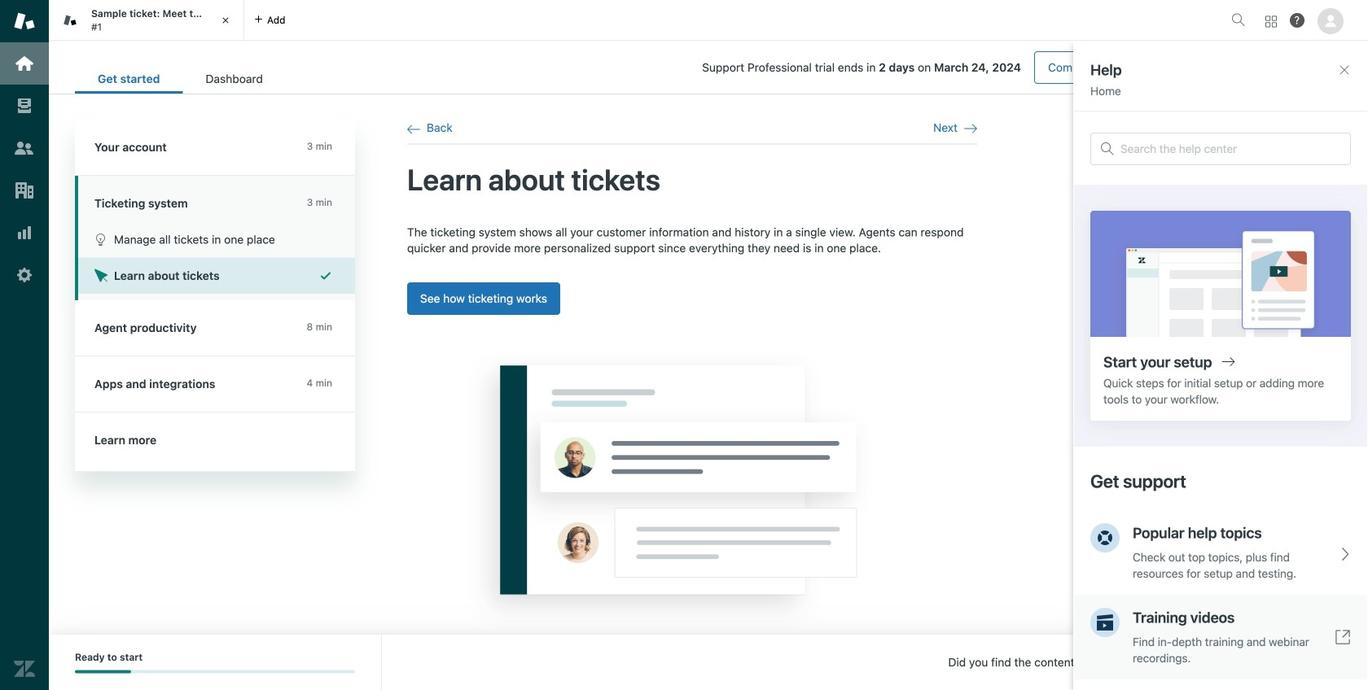 Task type: vqa. For each thing, say whether or not it's contained in the screenshot.
Get Started image
yes



Task type: locate. For each thing, give the bounding box(es) containing it.
organizations image
[[14, 180, 35, 201]]

tab list
[[75, 64, 286, 94]]

zendesk support image
[[14, 11, 35, 32]]

zendesk image
[[14, 659, 35, 680]]

heading
[[75, 120, 355, 176]]

tab
[[49, 0, 244, 41], [183, 64, 286, 94]]

tabs tab list
[[49, 0, 1225, 41]]

views image
[[14, 95, 35, 116]]

close image
[[218, 12, 234, 29]]

progress bar
[[75, 671, 355, 674]]

get help image
[[1290, 13, 1305, 28]]

zendesk products image
[[1266, 16, 1277, 27]]

1 vertical spatial tab
[[183, 64, 286, 94]]



Task type: describe. For each thing, give the bounding box(es) containing it.
customers image
[[14, 138, 35, 159]]

March 24, 2024 text field
[[934, 61, 1022, 74]]

admin image
[[14, 265, 35, 286]]

get started image
[[14, 53, 35, 74]]

main element
[[0, 0, 49, 691]]

0 vertical spatial tab
[[49, 0, 244, 41]]

reporting image
[[14, 222, 35, 244]]



